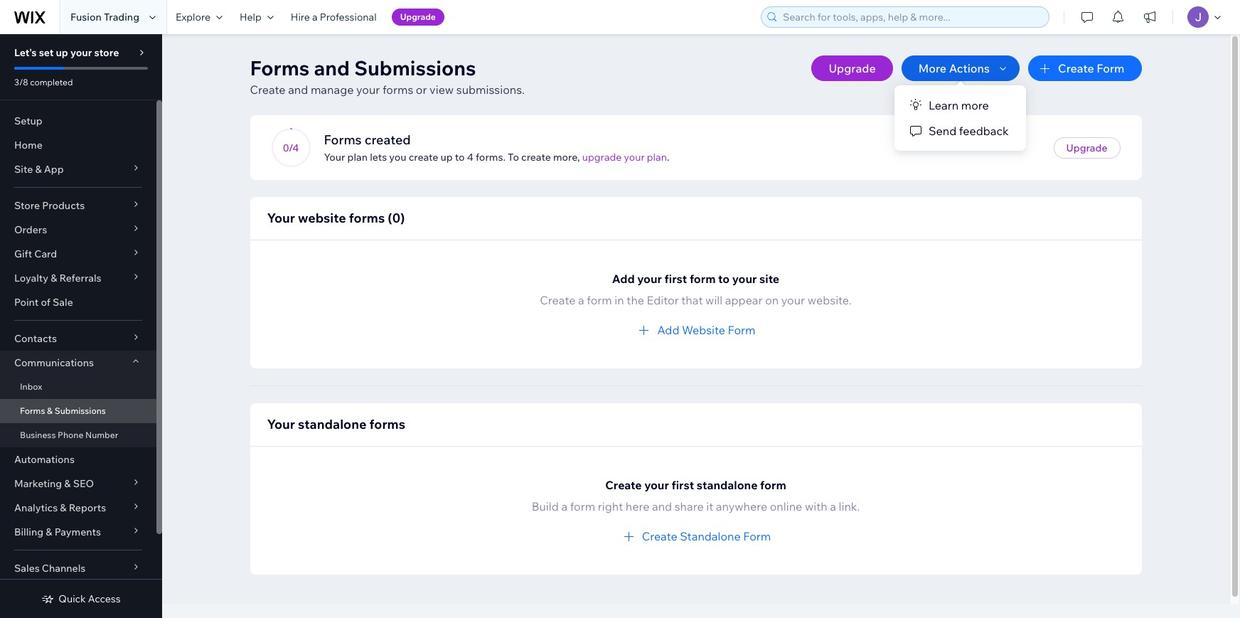 Task type: describe. For each thing, give the bounding box(es) containing it.
contacts
[[14, 332, 57, 345]]

created
[[365, 132, 411, 148]]

send feedback
[[929, 124, 1009, 138]]

forms for your website forms (0)
[[349, 210, 385, 226]]

completed
[[30, 77, 73, 87]]

site
[[760, 272, 780, 286]]

upgrade
[[582, 151, 622, 164]]

contacts button
[[0, 326, 156, 351]]

create for create form
[[1058, 61, 1094, 75]]

link.
[[839, 499, 860, 514]]

form inside button
[[1097, 61, 1125, 75]]

online
[[770, 499, 802, 514]]

upgrade for top upgrade button
[[400, 11, 436, 22]]

forms for forms created
[[324, 132, 362, 148]]

quick access button
[[41, 592, 121, 605]]

your inside create your first standalone form build a form right here and share it anywhere online with a link.
[[645, 478, 669, 492]]

add for website
[[657, 323, 680, 337]]

access
[[88, 592, 121, 605]]

trading
[[104, 11, 139, 23]]

you
[[389, 151, 407, 164]]

forms for forms and submissions
[[250, 55, 309, 80]]

learn
[[929, 98, 959, 112]]

form for your standalone forms
[[743, 529, 771, 543]]

store products button
[[0, 193, 156, 218]]

add website form
[[657, 323, 756, 337]]

in
[[615, 293, 624, 307]]

standalone
[[680, 529, 741, 543]]

upgrade your plan link
[[582, 151, 667, 164]]

forms.
[[476, 151, 506, 164]]

& for analytics
[[60, 501, 67, 514]]

your for standalone
[[267, 416, 295, 432]]

here
[[626, 499, 650, 514]]

point of sale
[[14, 296, 73, 309]]

forms & submissions
[[20, 405, 106, 416]]

appear
[[725, 293, 763, 307]]

forms & submissions link
[[0, 399, 156, 423]]

more actions button
[[902, 55, 1020, 81]]

your inside the sidebar element
[[70, 46, 92, 59]]

to inside forms created your plan lets you create up to 4 forms. to create more, upgrade your plan .
[[455, 151, 465, 164]]

analytics
[[14, 501, 58, 514]]

inbox
[[20, 381, 42, 392]]

create for create standalone form
[[642, 529, 678, 543]]

form up that
[[690, 272, 716, 286]]

form left in at the top
[[587, 293, 612, 307]]

gift card
[[14, 248, 57, 260]]

analytics & reports button
[[0, 496, 156, 520]]

help
[[240, 11, 262, 23]]

3/8
[[14, 77, 28, 87]]

home link
[[0, 133, 156, 157]]

your for website
[[267, 210, 295, 226]]

home
[[14, 139, 43, 151]]

inbox link
[[0, 375, 156, 399]]

& for forms
[[47, 405, 53, 416]]

orders
[[14, 223, 47, 236]]

add your first form to your site create a form in the editor that will appear on your website.
[[540, 272, 852, 307]]

send
[[929, 124, 957, 138]]

hire a professional
[[291, 11, 377, 23]]

menu containing learn more
[[894, 92, 1026, 144]]

to inside add your first form to your site create a form in the editor that will appear on your website.
[[718, 272, 730, 286]]

products
[[42, 199, 85, 212]]

& for marketing
[[64, 477, 71, 490]]

2 create from the left
[[521, 151, 551, 164]]

loyalty
[[14, 272, 48, 284]]

to
[[508, 151, 519, 164]]

1 vertical spatial and
[[288, 83, 308, 97]]

a inside add your first form to your site create a form in the editor that will appear on your website.
[[578, 293, 584, 307]]

.
[[667, 151, 670, 164]]

manage
[[311, 83, 354, 97]]

orders button
[[0, 218, 156, 242]]

create form button
[[1029, 55, 1142, 81]]

hire
[[291, 11, 310, 23]]

sales
[[14, 562, 40, 575]]

marketing & seo button
[[0, 472, 156, 496]]

forms inside forms and submissions create and manage your forms or view submissions.
[[383, 83, 413, 97]]

billing & payments
[[14, 526, 101, 538]]

learn more button
[[894, 92, 1026, 118]]

2 horizontal spatial upgrade button
[[1054, 137, 1121, 158]]

learn more
[[929, 98, 989, 112]]

first for your website forms (0)
[[665, 272, 687, 286]]

actions
[[949, 61, 990, 75]]

more
[[919, 61, 947, 75]]

billing & payments button
[[0, 520, 156, 544]]

marketing
[[14, 477, 62, 490]]

professional
[[320, 11, 377, 23]]

it
[[706, 499, 714, 514]]

form for your website forms (0)
[[728, 323, 756, 337]]

create for create your first standalone form build a form right here and share it anywhere online with a link.
[[605, 478, 642, 492]]

store products
[[14, 199, 85, 212]]

let's
[[14, 46, 37, 59]]

submissions.
[[456, 83, 525, 97]]

sales channels button
[[0, 556, 156, 580]]

website
[[298, 210, 346, 226]]

site
[[14, 163, 33, 176]]

upgrade for upgrade button to the middle
[[829, 61, 876, 75]]

or
[[416, 83, 427, 97]]



Task type: locate. For each thing, give the bounding box(es) containing it.
1 create from the left
[[409, 151, 438, 164]]

0 vertical spatial form
[[1097, 61, 1125, 75]]

your inside forms created your plan lets you create up to 4 forms. to create more, upgrade your plan .
[[324, 151, 345, 164]]

with
[[805, 499, 828, 514]]

explore
[[176, 11, 211, 23]]

sidebar element
[[0, 34, 162, 618]]

your standalone forms
[[267, 416, 405, 432]]

that
[[682, 293, 703, 307]]

& inside marketing & seo popup button
[[64, 477, 71, 490]]

& right billing
[[46, 526, 52, 538]]

let's set up your store
[[14, 46, 119, 59]]

1 horizontal spatial to
[[718, 272, 730, 286]]

your inside forms and submissions create and manage your forms or view submissions.
[[356, 83, 380, 97]]

anywhere
[[716, 499, 768, 514]]

add for your
[[612, 272, 635, 286]]

your up editor
[[637, 272, 662, 286]]

website.
[[808, 293, 852, 307]]

1 vertical spatial submissions
[[55, 405, 106, 416]]

1 vertical spatial add
[[657, 323, 680, 337]]

right
[[598, 499, 623, 514]]

create inside add your first form to your site create a form in the editor that will appear on your website.
[[540, 293, 576, 307]]

1 vertical spatial your
[[267, 210, 295, 226]]

first up share
[[672, 478, 694, 492]]

1 horizontal spatial upgrade button
[[812, 55, 893, 81]]

0 vertical spatial add
[[612, 272, 635, 286]]

gift
[[14, 248, 32, 260]]

1 horizontal spatial add
[[657, 323, 680, 337]]

up inside forms created your plan lets you create up to 4 forms. to create more, upgrade your plan .
[[441, 151, 453, 164]]

upgrade
[[400, 11, 436, 22], [829, 61, 876, 75], [1067, 141, 1108, 154]]

1 vertical spatial standalone
[[697, 478, 758, 492]]

0 horizontal spatial upgrade button
[[392, 9, 444, 26]]

more actions
[[919, 61, 990, 75]]

0 horizontal spatial plan
[[348, 151, 368, 164]]

referrals
[[59, 272, 101, 284]]

1 vertical spatial forms
[[324, 132, 362, 148]]

0 vertical spatial and
[[314, 55, 350, 80]]

a left in at the top
[[578, 293, 584, 307]]

2 vertical spatial and
[[652, 499, 672, 514]]

2 vertical spatial upgrade
[[1067, 141, 1108, 154]]

to up will
[[718, 272, 730, 286]]

up
[[56, 46, 68, 59], [441, 151, 453, 164]]

2 vertical spatial upgrade button
[[1054, 137, 1121, 158]]

1 horizontal spatial standalone
[[697, 478, 758, 492]]

a left link.
[[830, 499, 836, 514]]

& left seo
[[64, 477, 71, 490]]

submissions for &
[[55, 405, 106, 416]]

& for site
[[35, 163, 42, 176]]

0 vertical spatial forms
[[383, 83, 413, 97]]

0 horizontal spatial forms
[[20, 405, 45, 416]]

forms down 'inbox'
[[20, 405, 45, 416]]

your right 'manage'
[[356, 83, 380, 97]]

2 plan from the left
[[647, 151, 667, 164]]

first up editor
[[665, 272, 687, 286]]

forms created your plan lets you create up to 4 forms. to create more, upgrade your plan .
[[324, 132, 670, 164]]

& right loyalty
[[51, 272, 57, 284]]

& inside analytics & reports popup button
[[60, 501, 67, 514]]

(0)
[[388, 210, 405, 226]]

setup
[[14, 115, 42, 127]]

form left right
[[570, 499, 595, 514]]

create standalone form button
[[621, 528, 771, 545]]

1 vertical spatial upgrade
[[829, 61, 876, 75]]

create inside forms and submissions create and manage your forms or view submissions.
[[250, 83, 286, 97]]

0 horizontal spatial standalone
[[298, 416, 367, 432]]

first inside create your first standalone form build a form right here and share it anywhere online with a link.
[[672, 478, 694, 492]]

feedback
[[959, 124, 1009, 138]]

set
[[39, 46, 54, 59]]

channels
[[42, 562, 86, 575]]

create inside create form button
[[1058, 61, 1094, 75]]

forms left created
[[324, 132, 362, 148]]

upgrade button
[[392, 9, 444, 26], [812, 55, 893, 81], [1054, 137, 1121, 158]]

and right here
[[652, 499, 672, 514]]

0 vertical spatial your
[[324, 151, 345, 164]]

number
[[85, 430, 118, 440]]

submissions inside forms and submissions create and manage your forms or view submissions.
[[354, 55, 476, 80]]

on
[[765, 293, 779, 307]]

& right site
[[35, 163, 42, 176]]

submissions up or on the top of the page
[[354, 55, 476, 80]]

loyalty & referrals button
[[0, 266, 156, 290]]

up right set
[[56, 46, 68, 59]]

add up in at the top
[[612, 272, 635, 286]]

more,
[[553, 151, 580, 164]]

a right "build"
[[561, 499, 568, 514]]

first inside add your first form to your site create a form in the editor that will appear on your website.
[[665, 272, 687, 286]]

submissions down inbox link
[[55, 405, 106, 416]]

form inside button
[[728, 323, 756, 337]]

1 horizontal spatial upgrade
[[829, 61, 876, 75]]

seo
[[73, 477, 94, 490]]

sale
[[53, 296, 73, 309]]

Search for tools, apps, help & more... field
[[779, 7, 1045, 27]]

0/4
[[283, 141, 299, 154]]

1 vertical spatial form
[[728, 323, 756, 337]]

site & app
[[14, 163, 64, 176]]

& for billing
[[46, 526, 52, 538]]

0 horizontal spatial add
[[612, 272, 635, 286]]

2 horizontal spatial and
[[652, 499, 672, 514]]

forms down 'hire'
[[250, 55, 309, 80]]

3/8 completed
[[14, 77, 73, 87]]

analytics & reports
[[14, 501, 106, 514]]

form inside button
[[743, 529, 771, 543]]

fusion trading
[[70, 11, 139, 23]]

your up appear
[[732, 272, 757, 286]]

business phone number link
[[0, 423, 156, 447]]

first
[[665, 272, 687, 286], [672, 478, 694, 492]]

payments
[[55, 526, 101, 538]]

hire a professional link
[[282, 0, 385, 34]]

0 horizontal spatial create
[[409, 151, 438, 164]]

0 horizontal spatial to
[[455, 151, 465, 164]]

your inside forms created your plan lets you create up to 4 forms. to create more, upgrade your plan .
[[624, 151, 645, 164]]

your right upgrade
[[624, 151, 645, 164]]

1 horizontal spatial forms
[[250, 55, 309, 80]]

forms
[[383, 83, 413, 97], [349, 210, 385, 226], [370, 416, 405, 432]]

app
[[44, 163, 64, 176]]

0 vertical spatial up
[[56, 46, 68, 59]]

add down editor
[[657, 323, 680, 337]]

loyalty & referrals
[[14, 272, 101, 284]]

automations
[[14, 453, 75, 466]]

& inside billing & payments popup button
[[46, 526, 52, 538]]

point of sale link
[[0, 290, 156, 314]]

create right you
[[409, 151, 438, 164]]

0 vertical spatial standalone
[[298, 416, 367, 432]]

1 vertical spatial first
[[672, 478, 694, 492]]

create
[[1058, 61, 1094, 75], [250, 83, 286, 97], [540, 293, 576, 307], [605, 478, 642, 492], [642, 529, 678, 543]]

and left 'manage'
[[288, 83, 308, 97]]

view
[[430, 83, 454, 97]]

your right on
[[782, 293, 805, 307]]

form up online
[[760, 478, 786, 492]]

reports
[[69, 501, 106, 514]]

store
[[14, 199, 40, 212]]

share
[[675, 499, 704, 514]]

1 vertical spatial upgrade button
[[812, 55, 893, 81]]

to left 4
[[455, 151, 465, 164]]

& left the reports
[[60, 501, 67, 514]]

2 vertical spatial form
[[743, 529, 771, 543]]

1 vertical spatial up
[[441, 151, 453, 164]]

business
[[20, 430, 56, 440]]

create inside create your first standalone form build a form right here and share it anywhere online with a link.
[[605, 478, 642, 492]]

point
[[14, 296, 39, 309]]

2 vertical spatial forms
[[20, 405, 45, 416]]

forms inside forms and submissions create and manage your forms or view submissions.
[[250, 55, 309, 80]]

business phone number
[[20, 430, 118, 440]]

and up 'manage'
[[314, 55, 350, 80]]

submissions for and
[[354, 55, 476, 80]]

a right 'hire'
[[312, 11, 318, 23]]

add inside add website form button
[[657, 323, 680, 337]]

create right to
[[521, 151, 551, 164]]

2 horizontal spatial upgrade
[[1067, 141, 1108, 154]]

up inside the sidebar element
[[56, 46, 68, 59]]

forms inside forms created your plan lets you create up to 4 forms. to create more, upgrade your plan .
[[324, 132, 362, 148]]

1 vertical spatial forms
[[349, 210, 385, 226]]

your
[[70, 46, 92, 59], [356, 83, 380, 97], [624, 151, 645, 164], [637, 272, 662, 286], [732, 272, 757, 286], [782, 293, 805, 307], [645, 478, 669, 492]]

0 vertical spatial upgrade
[[400, 11, 436, 22]]

0 vertical spatial upgrade button
[[392, 9, 444, 26]]

2 horizontal spatial forms
[[324, 132, 362, 148]]

& up business on the bottom of the page
[[47, 405, 53, 416]]

& inside forms & submissions link
[[47, 405, 53, 416]]

2 vertical spatial forms
[[370, 416, 405, 432]]

to
[[455, 151, 465, 164], [718, 272, 730, 286]]

first for your standalone forms
[[672, 478, 694, 492]]

standalone
[[298, 416, 367, 432], [697, 478, 758, 492]]

your up here
[[645, 478, 669, 492]]

forms for your standalone forms
[[370, 416, 405, 432]]

and
[[314, 55, 350, 80], [288, 83, 308, 97], [652, 499, 672, 514]]

automations link
[[0, 447, 156, 472]]

forms inside the sidebar element
[[20, 405, 45, 416]]

submissions inside the sidebar element
[[55, 405, 106, 416]]

1 horizontal spatial up
[[441, 151, 453, 164]]

0 horizontal spatial up
[[56, 46, 68, 59]]

phone
[[58, 430, 83, 440]]

0 vertical spatial forms
[[250, 55, 309, 80]]

the
[[627, 293, 644, 307]]

menu
[[894, 92, 1026, 144]]

0 horizontal spatial and
[[288, 83, 308, 97]]

&
[[35, 163, 42, 176], [51, 272, 57, 284], [47, 405, 53, 416], [64, 477, 71, 490], [60, 501, 67, 514], [46, 526, 52, 538]]

create standalone form
[[642, 529, 771, 543]]

plan right upgrade
[[647, 151, 667, 164]]

up left 4
[[441, 151, 453, 164]]

add
[[612, 272, 635, 286], [657, 323, 680, 337]]

your left store
[[70, 46, 92, 59]]

site & app button
[[0, 157, 156, 181]]

upgrade for rightmost upgrade button
[[1067, 141, 1108, 154]]

fusion
[[70, 11, 102, 23]]

0 vertical spatial submissions
[[354, 55, 476, 80]]

0 horizontal spatial upgrade
[[400, 11, 436, 22]]

& inside loyalty & referrals dropdown button
[[51, 272, 57, 284]]

standalone inside create your first standalone form build a form right here and share it anywhere online with a link.
[[697, 478, 758, 492]]

lets
[[370, 151, 387, 164]]

0 vertical spatial to
[[455, 151, 465, 164]]

of
[[41, 296, 50, 309]]

forms
[[250, 55, 309, 80], [324, 132, 362, 148], [20, 405, 45, 416]]

gift card button
[[0, 242, 156, 266]]

1 horizontal spatial create
[[521, 151, 551, 164]]

and inside create your first standalone form build a form right here and share it anywhere online with a link.
[[652, 499, 672, 514]]

store
[[94, 46, 119, 59]]

add inside add your first form to your site create a form in the editor that will appear on your website.
[[612, 272, 635, 286]]

create inside create standalone form button
[[642, 529, 678, 543]]

1 vertical spatial to
[[718, 272, 730, 286]]

communications button
[[0, 351, 156, 375]]

build
[[532, 499, 559, 514]]

1 horizontal spatial submissions
[[354, 55, 476, 80]]

0 horizontal spatial submissions
[[55, 405, 106, 416]]

0 vertical spatial first
[[665, 272, 687, 286]]

will
[[706, 293, 723, 307]]

editor
[[647, 293, 679, 307]]

1 horizontal spatial plan
[[647, 151, 667, 164]]

plan left lets
[[348, 151, 368, 164]]

1 plan from the left
[[348, 151, 368, 164]]

your
[[324, 151, 345, 164], [267, 210, 295, 226], [267, 416, 295, 432]]

create your first standalone form build a form right here and share it anywhere online with a link.
[[532, 478, 860, 514]]

quick access
[[59, 592, 121, 605]]

1 horizontal spatial and
[[314, 55, 350, 80]]

create form
[[1058, 61, 1125, 75]]

& inside site & app 'dropdown button'
[[35, 163, 42, 176]]

2 vertical spatial your
[[267, 416, 295, 432]]

& for loyalty
[[51, 272, 57, 284]]

website
[[682, 323, 725, 337]]



Task type: vqa. For each thing, say whether or not it's contained in the screenshot.
left Set Up Segment button
no



